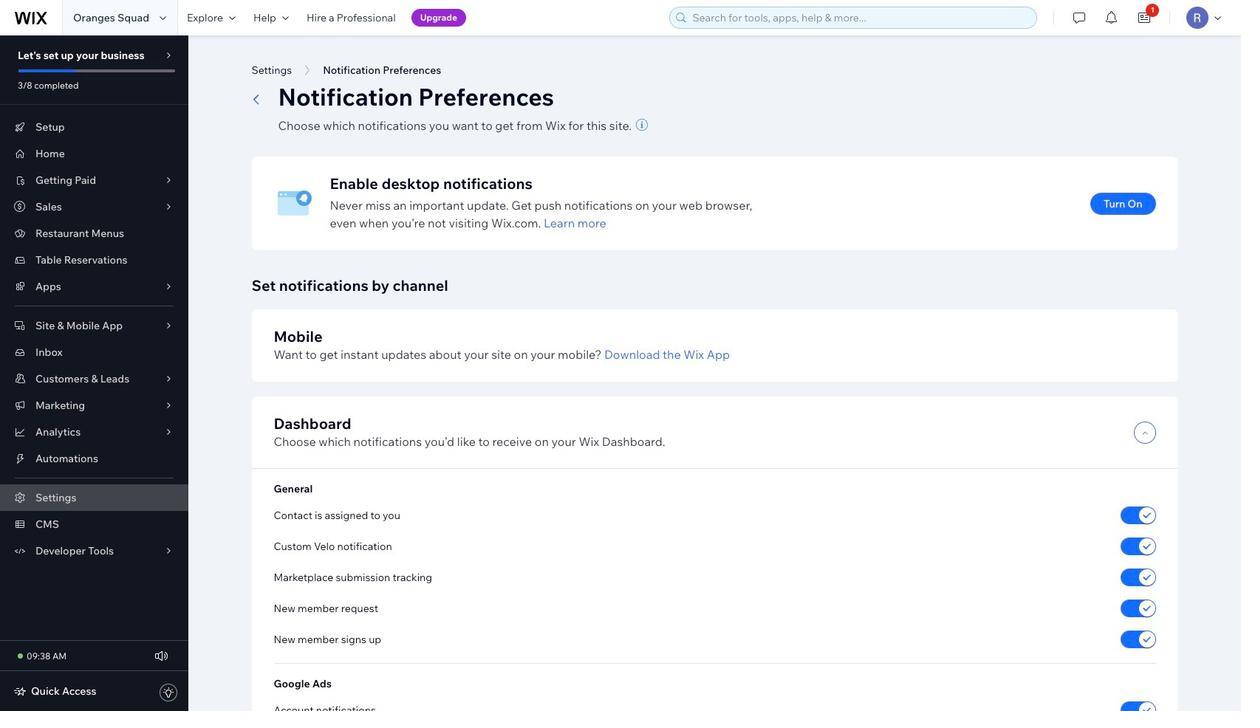 Task type: locate. For each thing, give the bounding box(es) containing it.
Search for tools, apps, help & more... field
[[688, 7, 1032, 28]]

enable desktop notifications image
[[274, 184, 314, 224]]



Task type: vqa. For each thing, say whether or not it's contained in the screenshot.
'Text'
no



Task type: describe. For each thing, give the bounding box(es) containing it.
sidebar element
[[0, 35, 188, 712]]



